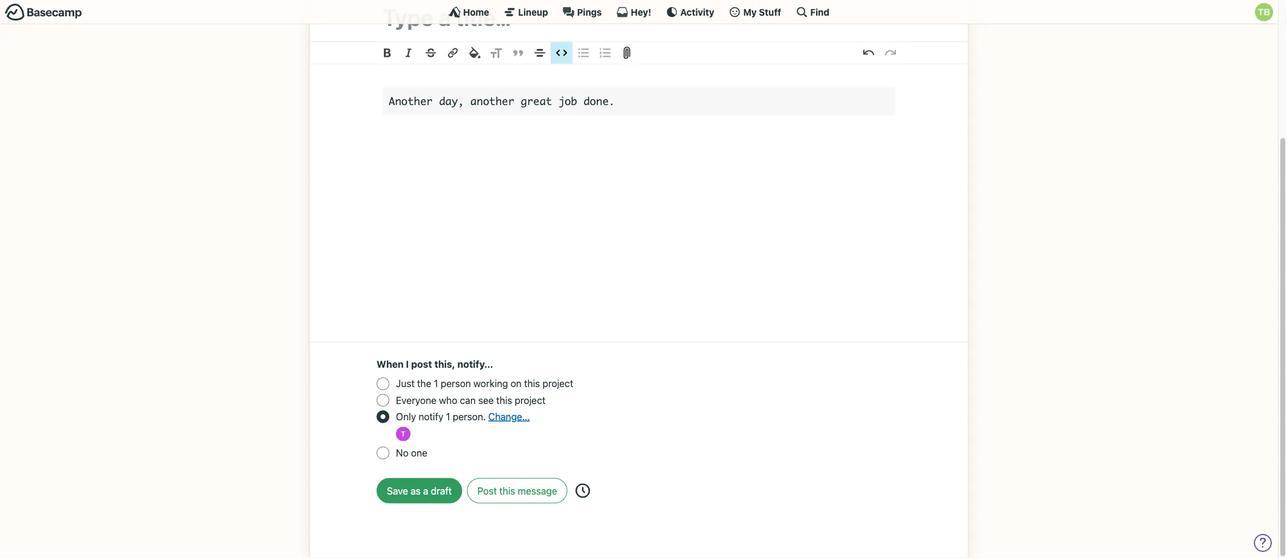 Task type: locate. For each thing, give the bounding box(es) containing it.
2 vertical spatial this
[[500, 486, 515, 498]]

1 down who
[[446, 412, 450, 423]]

home link
[[449, 6, 489, 18]]

everyone         who can see this project
[[396, 395, 546, 407]]

everyone
[[396, 395, 437, 407]]

this
[[524, 379, 540, 390], [497, 395, 512, 407], [500, 486, 515, 498]]

find button
[[796, 6, 830, 18]]

0 vertical spatial 1
[[434, 379, 438, 390]]

this right on
[[524, 379, 540, 390]]

person
[[441, 379, 471, 390]]

just
[[396, 379, 415, 390]]

notify
[[419, 412, 444, 423]]

1 vertical spatial project
[[515, 395, 546, 407]]

change… button
[[489, 410, 530, 425]]

post this message button
[[467, 479, 568, 505]]

project right on
[[543, 379, 574, 390]]

who
[[439, 395, 458, 407]]

this up change…
[[497, 395, 512, 407]]

another
[[389, 95, 433, 108]]

only notify 1 person. change…
[[396, 412, 530, 423]]

0 vertical spatial project
[[543, 379, 574, 390]]

this right post
[[500, 486, 515, 498]]

draft
[[431, 486, 452, 498]]

activity
[[681, 7, 715, 17]]

when
[[377, 359, 404, 371]]

done.
[[584, 95, 615, 108]]

no
[[396, 448, 409, 459]]

find
[[811, 7, 830, 17]]

when i post this, notify…
[[377, 359, 493, 371]]

terry image
[[396, 428, 411, 442]]

this inside post this message button
[[500, 486, 515, 498]]

one
[[411, 448, 428, 459]]

0 horizontal spatial 1
[[434, 379, 438, 390]]

1 vertical spatial this
[[497, 395, 512, 407]]

another
[[471, 95, 515, 108]]

post
[[411, 359, 432, 371]]

main element
[[0, 0, 1279, 24]]

hey!
[[631, 7, 652, 17]]

schedule this to post later image
[[576, 485, 590, 499]]

1 for person.
[[446, 412, 450, 423]]

1
[[434, 379, 438, 390], [446, 412, 450, 423]]

1 right "the" at left
[[434, 379, 438, 390]]

just the 1 person working on this project
[[396, 379, 574, 390]]

1 vertical spatial 1
[[446, 412, 450, 423]]

activity link
[[666, 6, 715, 18]]

1 horizontal spatial 1
[[446, 412, 450, 423]]

my stuff button
[[729, 6, 782, 18]]

project down on
[[515, 395, 546, 407]]

another day, another great job done.
[[389, 95, 615, 108]]

message
[[518, 486, 557, 498]]

my
[[744, 7, 757, 17]]

a
[[423, 486, 428, 498]]

project
[[543, 379, 574, 390], [515, 395, 546, 407]]

change…
[[489, 412, 530, 423]]



Task type: vqa. For each thing, say whether or not it's contained in the screenshot.
this inside the BUTTON
yes



Task type: describe. For each thing, give the bounding box(es) containing it.
post this message
[[478, 486, 557, 498]]

0 vertical spatial this
[[524, 379, 540, 390]]

tim burton image
[[1256, 3, 1274, 21]]

Type a title… text field
[[383, 4, 896, 31]]

on
[[511, 379, 522, 390]]

can
[[460, 395, 476, 407]]

the
[[417, 379, 431, 390]]

see
[[478, 395, 494, 407]]

no one
[[396, 448, 428, 459]]

only
[[396, 412, 416, 423]]

i
[[406, 359, 409, 371]]

pings
[[577, 7, 602, 17]]

lineup link
[[504, 6, 548, 18]]

post
[[478, 486, 497, 498]]

job
[[559, 95, 577, 108]]

save
[[387, 486, 408, 498]]

1 for person
[[434, 379, 438, 390]]

person.
[[453, 412, 486, 423]]

pings button
[[563, 6, 602, 18]]

stuff
[[759, 7, 782, 17]]

lineup
[[518, 7, 548, 17]]

home
[[463, 7, 489, 17]]

this,
[[435, 359, 455, 371]]

my stuff
[[744, 7, 782, 17]]

Write away… text field
[[347, 65, 932, 328]]

save as a draft button
[[377, 479, 462, 505]]

as
[[411, 486, 421, 498]]

great
[[521, 95, 552, 108]]

notify…
[[458, 359, 493, 371]]

save as a draft
[[387, 486, 452, 498]]

hey! button
[[617, 6, 652, 18]]

switch accounts image
[[5, 3, 82, 22]]

day,
[[439, 95, 464, 108]]

working
[[474, 379, 508, 390]]



